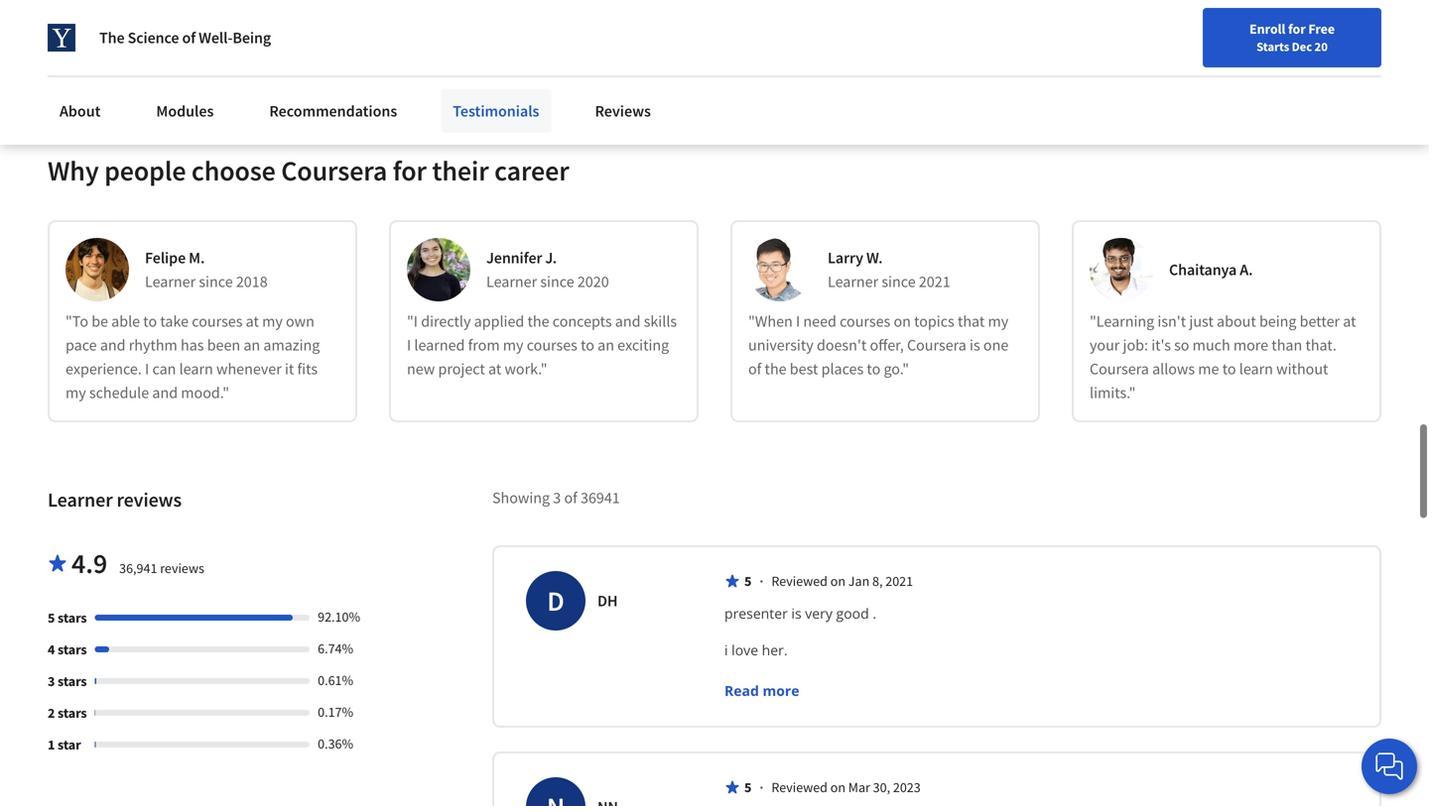 Task type: locate. For each thing, give the bounding box(es) containing it.
more
[[110, 31, 142, 48], [1233, 335, 1268, 355], [763, 682, 799, 700]]

career
[[494, 153, 569, 188]]

courses up work."
[[527, 335, 577, 355]]

an up whenever
[[243, 335, 260, 355]]

learn inside "to be able to take courses at my own pace and rhythm has been an amazing experience. i can learn whenever it fits my schedule and mood."
[[179, 359, 213, 379]]

starts
[[1256, 39, 1289, 55]]

university
[[748, 335, 814, 355]]

1 vertical spatial for
[[393, 153, 427, 188]]

topics
[[914, 311, 954, 331]]

my
[[262, 311, 283, 331], [988, 311, 1009, 331], [503, 335, 524, 355], [65, 383, 86, 403]]

5 down thank
[[744, 779, 752, 797]]

i inside "when i need courses on topics that my university doesn't offer, coursera is one of the best places to go."
[[796, 311, 800, 331]]

at down 2018
[[246, 311, 259, 331]]

of for well-
[[182, 28, 196, 48]]

stars down 4 stars
[[58, 673, 87, 691]]

2 stars from the top
[[58, 641, 87, 659]]

1 stars from the top
[[58, 609, 87, 627]]

0 vertical spatial i
[[796, 311, 800, 331]]

that
[[958, 311, 985, 331]]

heard
[[1221, 683, 1259, 701]]

the for applied
[[527, 311, 549, 331]]

3 down 4
[[48, 673, 55, 691]]

"i directly applied the concepts and skills i learned from my courses to an exciting new project at work."
[[407, 311, 677, 379]]

2018
[[236, 272, 268, 292]]

more right 6
[[110, 31, 142, 48]]

since down 'w.'
[[882, 272, 916, 292]]

learner
[[145, 272, 196, 292], [486, 272, 537, 292], [828, 272, 878, 292], [48, 488, 113, 512]]

0 vertical spatial on
[[894, 311, 911, 331]]

people
[[104, 153, 186, 188]]

for
[[1288, 20, 1306, 38], [393, 153, 427, 188]]

1 horizontal spatial at
[[488, 359, 501, 379]]

is inside i love her. the content which i learned here in this course is actually intuitive and i have heard and read from different sources , but here its different. thank you
[[1028, 683, 1038, 701]]

3
[[553, 488, 561, 508], [48, 673, 55, 691]]

0 horizontal spatial an
[[243, 335, 260, 355]]

5 for reviewed on jan 8, 2021
[[744, 572, 752, 590]]

i left need
[[796, 311, 800, 331]]

2021
[[919, 272, 950, 292], [885, 572, 913, 590]]

1
[[48, 736, 55, 754]]

2 horizontal spatial the
[[765, 359, 787, 379]]

1 vertical spatial coursera
[[907, 335, 966, 355]]

here
[[904, 683, 934, 701], [968, 703, 997, 722]]

1 horizontal spatial i
[[407, 335, 411, 355]]

is up "different." on the bottom right of page
[[1028, 683, 1038, 701]]

2 horizontal spatial courses
[[840, 311, 890, 331]]

2 since from the left
[[540, 272, 574, 292]]

1 horizontal spatial an
[[598, 335, 614, 355]]

0 horizontal spatial 2021
[[885, 572, 913, 590]]

it
[[285, 359, 294, 379]]

best
[[790, 359, 818, 379]]

here left its
[[968, 703, 997, 722]]

on up offer,
[[894, 311, 911, 331]]

1 vertical spatial is
[[791, 604, 802, 623]]

learned up different
[[851, 683, 901, 701]]

an down concepts
[[598, 335, 614, 355]]

being
[[233, 28, 271, 48]]

at left work."
[[488, 359, 501, 379]]

learner for felipe
[[145, 272, 196, 292]]

2021 right 8,
[[885, 572, 913, 590]]

learner inside larry w. learner since 2021
[[828, 272, 878, 292]]

thank
[[724, 745, 761, 764]]

free
[[1308, 20, 1335, 38]]

here left in
[[904, 683, 934, 701]]

1 horizontal spatial 2021
[[919, 272, 950, 292]]

since inside jennifer j. learner since 2020
[[540, 272, 574, 292]]

2 vertical spatial is
[[1028, 683, 1038, 701]]

1 vertical spatial i
[[407, 335, 411, 355]]

to left go."
[[867, 359, 881, 379]]

on left mar
[[830, 779, 846, 797]]

0 horizontal spatial learned
[[414, 335, 465, 355]]

i
[[796, 311, 800, 331], [407, 335, 411, 355], [145, 359, 149, 379]]

2 an from the left
[[598, 335, 614, 355]]

on
[[894, 311, 911, 331], [830, 572, 846, 590], [830, 779, 846, 797]]

i love her. the content which i learned here in this course is actually intuitive and i have heard and read from different sources , but here its different. thank you
[[724, 641, 1263, 764]]

2 vertical spatial more
[[763, 682, 799, 700]]

and up exciting
[[615, 311, 641, 331]]

3 stars
[[48, 673, 87, 691]]

job:
[[1123, 335, 1148, 355]]

0 vertical spatial learned
[[414, 335, 465, 355]]

about link
[[48, 89, 113, 133]]

1 vertical spatial 5
[[48, 609, 55, 627]]

love
[[732, 641, 758, 660]]

0 vertical spatial of
[[182, 28, 196, 48]]

menu item
[[1071, 20, 1199, 84]]

a.
[[1240, 260, 1253, 280]]

learned inside i love her. the content which i learned here in this course is actually intuitive and i have heard and read from different sources , but here its different. thank you
[[851, 683, 901, 701]]

reviews for 36,941 reviews
[[160, 560, 204, 577]]

learner inside felipe m. learner since 2018
[[145, 272, 196, 292]]

since inside larry w. learner since 2021
[[882, 272, 916, 292]]

0 vertical spatial reviews
[[117, 488, 182, 512]]

my left own in the top of the page
[[262, 311, 283, 331]]

0 horizontal spatial is
[[791, 604, 802, 623]]

been
[[207, 335, 240, 355]]

of left 36941
[[564, 488, 577, 508]]

1 horizontal spatial more
[[763, 682, 799, 700]]

courses up offer,
[[840, 311, 890, 331]]

learner down larry on the top right of the page
[[828, 272, 878, 292]]

well-
[[199, 28, 233, 48]]

"when i need courses on topics that my university doesn't offer, coursera is one of the best places to go."
[[748, 311, 1009, 379]]

is left very
[[791, 604, 802, 623]]

since down m.
[[199, 272, 233, 292]]

1 vertical spatial 3
[[48, 673, 55, 691]]

4
[[48, 641, 55, 659]]

the right applied
[[527, 311, 549, 331]]

its
[[1001, 703, 1016, 722]]

3 since from the left
[[882, 272, 916, 292]]

6.74%
[[318, 640, 353, 658]]

0 horizontal spatial courses
[[192, 311, 243, 331]]

directly
[[421, 311, 471, 331]]

the inside i love her. the content which i learned here in this course is actually intuitive and i have heard and read from different sources , but here its different. thank you
[[724, 683, 746, 701]]

1 horizontal spatial courses
[[527, 335, 577, 355]]

0 vertical spatial from
[[468, 335, 500, 355]]

an
[[243, 335, 260, 355], [598, 335, 614, 355]]

on inside "when i need courses on topics that my university doesn't offer, coursera is one of the best places to go."
[[894, 311, 911, 331]]

of
[[182, 28, 196, 48], [748, 359, 762, 379], [564, 488, 577, 508]]

2 reviewed from the top
[[771, 779, 828, 797]]

1 horizontal spatial of
[[564, 488, 577, 508]]

on left jan at the bottom of page
[[830, 572, 846, 590]]

4 stars from the top
[[58, 704, 87, 722]]

why people choose coursera for their career
[[48, 153, 569, 188]]

2 learn from the left
[[1239, 359, 1273, 379]]

0 horizontal spatial i
[[724, 641, 728, 660]]

able
[[111, 311, 140, 331]]

0 horizontal spatial the
[[527, 311, 549, 331]]

learner down felipe
[[145, 272, 196, 292]]

0 vertical spatial for
[[1288, 20, 1306, 38]]

1 horizontal spatial the
[[724, 683, 746, 701]]

0 horizontal spatial since
[[199, 272, 233, 292]]

to up rhythm
[[143, 311, 157, 331]]

an inside "i directly applied the concepts and skills i learned from my courses to an exciting new project at work."
[[598, 335, 614, 355]]

reviewed on mar 30, 2023
[[771, 779, 921, 797]]

since down j.
[[540, 272, 574, 292]]

2 vertical spatial on
[[830, 779, 846, 797]]

1 vertical spatial more
[[1233, 335, 1268, 355]]

1 horizontal spatial for
[[1288, 20, 1306, 38]]

learner down jennifer
[[486, 272, 537, 292]]

2021 for larry w. learner since 2021
[[919, 272, 950, 292]]

coursera
[[281, 153, 387, 188], [907, 335, 966, 355], [1090, 359, 1149, 379]]

courses inside "i directly applied the concepts and skills i learned from my courses to an exciting new project at work."
[[527, 335, 577, 355]]

reviewed up presenter is very good .
[[771, 572, 828, 590]]

5 up 4
[[48, 609, 55, 627]]

since for m.
[[199, 272, 233, 292]]

3 right showing
[[553, 488, 561, 508]]

from down applied
[[468, 335, 500, 355]]

2 vertical spatial the
[[724, 683, 746, 701]]

to
[[143, 311, 157, 331], [581, 335, 594, 355], [867, 359, 881, 379], [1222, 359, 1236, 379]]

on for jan
[[830, 572, 846, 590]]

coursera down topics
[[907, 335, 966, 355]]

since inside felipe m. learner since 2018
[[199, 272, 233, 292]]

2 vertical spatial 5
[[744, 779, 752, 797]]

courses up been
[[192, 311, 243, 331]]

1 vertical spatial from
[[786, 703, 818, 722]]

learned down directly in the top left of the page
[[414, 335, 465, 355]]

2 vertical spatial coursera
[[1090, 359, 1149, 379]]

1 vertical spatial the
[[765, 359, 787, 379]]

more up read
[[763, 682, 799, 700]]

coursera down recommendations
[[281, 153, 387, 188]]

0 vertical spatial reviewed
[[771, 572, 828, 590]]

3 stars from the top
[[58, 673, 87, 691]]

stars right the 2 on the bottom left of the page
[[58, 704, 87, 722]]

6
[[100, 31, 107, 48]]

1 horizontal spatial from
[[786, 703, 818, 722]]

1 learn from the left
[[179, 359, 213, 379]]

for left their
[[393, 153, 427, 188]]

0 vertical spatial 2021
[[919, 272, 950, 292]]

of left well-
[[182, 28, 196, 48]]

reviews up 36,941
[[117, 488, 182, 512]]

coursera image
[[24, 16, 150, 48]]

36,941
[[119, 560, 157, 577]]

i left have
[[1179, 683, 1182, 701]]

the left content
[[724, 683, 746, 701]]

learn down has
[[179, 359, 213, 379]]

stars for 3 stars
[[58, 673, 87, 691]]

1 since from the left
[[199, 272, 233, 292]]

0 vertical spatial coursera
[[281, 153, 387, 188]]

the inside "i directly applied the concepts and skills i learned from my courses to an exciting new project at work."
[[527, 311, 549, 331]]

since
[[199, 272, 233, 292], [540, 272, 574, 292], [882, 272, 916, 292]]

2 horizontal spatial of
[[748, 359, 762, 379]]

1 horizontal spatial 3
[[553, 488, 561, 508]]

0 vertical spatial the
[[527, 311, 549, 331]]

2 vertical spatial i
[[145, 359, 149, 379]]

skills
[[644, 311, 677, 331]]

1 horizontal spatial since
[[540, 272, 574, 292]]

can
[[152, 359, 176, 379]]

on for mar
[[830, 779, 846, 797]]

an inside "to be able to take courses at my own pace and rhythm has been an amazing experience. i can learn whenever it fits my schedule and mood."
[[243, 335, 260, 355]]

reviews right 36,941
[[160, 560, 204, 577]]

1 vertical spatial on
[[830, 572, 846, 590]]

0 horizontal spatial more
[[110, 31, 142, 48]]

1 horizontal spatial learned
[[851, 683, 901, 701]]

show
[[64, 31, 97, 48]]

my inside "when i need courses on topics that my university doesn't offer, coursera is one of the best places to go."
[[988, 311, 1009, 331]]

and up experience.
[[100, 335, 126, 355]]

0 vertical spatial more
[[110, 31, 142, 48]]

stars up 4 stars
[[58, 609, 87, 627]]

0 horizontal spatial i
[[145, 359, 149, 379]]

0 horizontal spatial at
[[246, 311, 259, 331]]

1 vertical spatial reviews
[[160, 560, 204, 577]]

for inside enroll for free starts dec 20
[[1288, 20, 1306, 38]]

2021 for reviewed on jan 8, 2021
[[885, 572, 913, 590]]

at right better
[[1343, 311, 1356, 331]]

whenever
[[216, 359, 282, 379]]

1 star
[[48, 736, 81, 754]]

2021 inside larry w. learner since 2021
[[919, 272, 950, 292]]

learn for has
[[179, 359, 213, 379]]

more inside "learning isn't just about being better at your job: it's so much more than that. coursera allows me to learn without limits."
[[1233, 335, 1268, 355]]

i down "i
[[407, 335, 411, 355]]

sources
[[881, 703, 931, 722]]

0 horizontal spatial of
[[182, 28, 196, 48]]

2 horizontal spatial i
[[1179, 683, 1182, 701]]

modules
[[156, 101, 214, 121]]

2 horizontal spatial at
[[1343, 311, 1356, 331]]

2 horizontal spatial coursera
[[1090, 359, 1149, 379]]

i left love at the bottom right of the page
[[724, 641, 728, 660]]

for up dec
[[1288, 20, 1306, 38]]

2 horizontal spatial since
[[882, 272, 916, 292]]

the
[[527, 311, 549, 331], [765, 359, 787, 379], [724, 683, 746, 701]]

more down about
[[1233, 335, 1268, 355]]

is left the one
[[970, 335, 980, 355]]

reviews
[[117, 488, 182, 512], [160, 560, 204, 577]]

i
[[724, 641, 728, 660], [844, 683, 848, 701], [1179, 683, 1182, 701]]

1 vertical spatial reviewed
[[771, 779, 828, 797]]

1 vertical spatial of
[[748, 359, 762, 379]]

1 horizontal spatial here
[[968, 703, 997, 722]]

stars for 2 stars
[[58, 704, 87, 722]]

take
[[160, 311, 189, 331]]

1 vertical spatial learned
[[851, 683, 901, 701]]

0 horizontal spatial from
[[468, 335, 500, 355]]

of down university
[[748, 359, 762, 379]]

0 vertical spatial 5
[[744, 572, 752, 590]]

0 horizontal spatial here
[[904, 683, 934, 701]]

learn inside "learning isn't just about being better at your job: it's so much more than that. coursera allows me to learn without limits."
[[1239, 359, 1273, 379]]

jennifer
[[486, 248, 542, 268]]

i left can
[[145, 359, 149, 379]]

from down the which in the right of the page
[[786, 703, 818, 722]]

1 horizontal spatial coursera
[[907, 335, 966, 355]]

of inside "when i need courses on topics that my university doesn't offer, coursera is one of the best places to go."
[[748, 359, 762, 379]]

0.36%
[[318, 735, 353, 753]]

reviewed down you
[[771, 779, 828, 797]]

learned
[[414, 335, 465, 355], [851, 683, 901, 701]]

my up the one
[[988, 311, 1009, 331]]

1 horizontal spatial learn
[[1239, 359, 1273, 379]]

mood."
[[181, 383, 229, 403]]

enroll for free starts dec 20
[[1249, 20, 1335, 55]]

2 vertical spatial of
[[564, 488, 577, 508]]

schedule
[[89, 383, 149, 403]]

5 for reviewed on mar 30, 2023
[[744, 779, 752, 797]]

stars right 4
[[58, 641, 87, 659]]

to inside "i directly applied the concepts and skills i learned from my courses to an exciting new project at work."
[[581, 335, 594, 355]]

learn down than
[[1239, 359, 1273, 379]]

learner for jennifer
[[486, 272, 537, 292]]

2 horizontal spatial more
[[1233, 335, 1268, 355]]

2 horizontal spatial is
[[1028, 683, 1038, 701]]

at inside "to be able to take courses at my own pace and rhythm has been an amazing experience. i can learn whenever it fits my schedule and mood."
[[246, 311, 259, 331]]

reviews link
[[583, 89, 663, 133]]

0 horizontal spatial learn
[[179, 359, 213, 379]]

0 vertical spatial is
[[970, 335, 980, 355]]

2021 up topics
[[919, 272, 950, 292]]

learner inside jennifer j. learner since 2020
[[486, 272, 537, 292]]

to inside "when i need courses on topics that my university doesn't offer, coursera is one of the best places to go."
[[867, 359, 881, 379]]

to down concepts
[[581, 335, 594, 355]]

my up work."
[[503, 335, 524, 355]]

dh
[[597, 591, 618, 611]]

at for better
[[1343, 311, 1356, 331]]

1 horizontal spatial is
[[970, 335, 980, 355]]

to inside "to be able to take courses at my own pace and rhythm has been an amazing experience. i can learn whenever it fits my schedule and mood."
[[143, 311, 157, 331]]

this
[[953, 683, 977, 701]]

5 up presenter on the right of the page
[[744, 572, 752, 590]]

and
[[615, 311, 641, 331], [100, 335, 126, 355], [152, 383, 178, 403], [1151, 683, 1175, 701], [724, 703, 749, 722]]

courses inside "to be able to take courses at my own pace and rhythm has been an amazing experience. i can learn whenever it fits my schedule and mood."
[[192, 311, 243, 331]]

larry
[[828, 248, 863, 268]]

is
[[970, 335, 980, 355], [791, 604, 802, 623], [1028, 683, 1038, 701]]

just
[[1189, 311, 1214, 331]]

is for which
[[1028, 683, 1038, 701]]

to right me
[[1222, 359, 1236, 379]]

2 horizontal spatial i
[[796, 311, 800, 331]]

learner up 4.9
[[48, 488, 113, 512]]

i up different
[[844, 683, 848, 701]]

is inside "when i need courses on topics that my university doesn't offer, coursera is one of the best places to go."
[[970, 335, 980, 355]]

at inside "learning isn't just about being better at your job: it's so much more than that. coursera allows me to learn without limits."
[[1343, 311, 1356, 331]]

1 an from the left
[[243, 335, 260, 355]]

1 vertical spatial 2021
[[885, 572, 913, 590]]

jennifer j. learner since 2020
[[486, 248, 609, 292]]

chat with us image
[[1373, 751, 1405, 783]]

coursera up limits."
[[1090, 359, 1149, 379]]

the down university
[[765, 359, 787, 379]]

more inside "button"
[[110, 31, 142, 48]]

1 reviewed from the top
[[771, 572, 828, 590]]

much
[[1193, 335, 1230, 355]]

0 horizontal spatial coursera
[[281, 153, 387, 188]]



Task type: describe. For each thing, give the bounding box(es) containing it.
dec
[[1292, 39, 1312, 55]]

92.10%
[[318, 608, 360, 626]]

science
[[128, 28, 179, 48]]

.
[[873, 604, 876, 623]]

i inside "to be able to take courses at my own pace and rhythm has been an amazing experience. i can learn whenever it fits my schedule and mood."
[[145, 359, 149, 379]]

presenter is very good .
[[724, 604, 876, 623]]

courses inside "when i need courses on topics that my university doesn't offer, coursera is one of the best places to go."
[[840, 311, 890, 331]]

"learning isn't just about being better at your job: it's so much more than that. coursera allows me to learn without limits."
[[1090, 311, 1356, 403]]

me
[[1198, 359, 1219, 379]]

showing 3 of 36941
[[492, 488, 620, 508]]

recommendations link
[[257, 89, 409, 133]]

experience.
[[65, 359, 142, 379]]

amazing
[[263, 335, 320, 355]]

rhythm
[[129, 335, 177, 355]]

about
[[1217, 311, 1256, 331]]

36941
[[581, 488, 620, 508]]

since for w.
[[882, 272, 916, 292]]

0 horizontal spatial for
[[393, 153, 427, 188]]

"to
[[65, 311, 88, 331]]

be
[[91, 311, 108, 331]]

your
[[1090, 335, 1120, 355]]

jan
[[848, 572, 870, 590]]

felipe
[[145, 248, 186, 268]]

one
[[983, 335, 1009, 355]]

better
[[1300, 311, 1340, 331]]

presenter
[[724, 604, 788, 623]]

testimonials link
[[441, 89, 551, 133]]

my down experience.
[[65, 383, 86, 403]]

2020
[[577, 272, 609, 292]]

i inside "i directly applied the concepts and skills i learned from my courses to an exciting new project at work."
[[407, 335, 411, 355]]

choose
[[191, 153, 276, 188]]

w.
[[866, 248, 883, 268]]

stars for 5 stars
[[58, 609, 87, 627]]

my inside "i directly applied the concepts and skills i learned from my courses to an exciting new project at work."
[[503, 335, 524, 355]]

it's
[[1151, 335, 1171, 355]]

,
[[935, 703, 938, 722]]

d
[[547, 584, 564, 619]]

1 horizontal spatial i
[[844, 683, 848, 701]]

and down read
[[724, 703, 749, 722]]

yale university image
[[48, 24, 75, 52]]

enroll
[[1249, 20, 1285, 38]]

reviews for learner reviews
[[117, 488, 182, 512]]

intuitive
[[1095, 683, 1147, 701]]

"learning
[[1090, 311, 1154, 331]]

but
[[942, 703, 964, 722]]

good
[[836, 604, 869, 623]]

felipe m. learner since 2018
[[145, 248, 268, 292]]

and left have
[[1151, 683, 1175, 701]]

testimonials
[[453, 101, 539, 121]]

being
[[1259, 311, 1297, 331]]

and inside "i directly applied the concepts and skills i learned from my courses to an exciting new project at work."
[[615, 311, 641, 331]]

is for topics
[[970, 335, 980, 355]]

1 vertical spatial here
[[968, 703, 997, 722]]

more inside button
[[763, 682, 799, 700]]

chaitanya
[[1169, 260, 1237, 280]]

2
[[48, 704, 55, 722]]

why
[[48, 153, 99, 188]]

to inside "learning isn't just about being better at your job: it's so much more than that. coursera allows me to learn without limits."
[[1222, 359, 1236, 379]]

exciting
[[617, 335, 669, 355]]

and down can
[[152, 383, 178, 403]]

very
[[805, 604, 833, 623]]

that.
[[1305, 335, 1337, 355]]

new
[[407, 359, 435, 379]]

concepts
[[553, 311, 612, 331]]

recommendations
[[269, 101, 397, 121]]

the inside "when i need courses on topics that my university doesn't offer, coursera is one of the best places to go."
[[765, 359, 787, 379]]

36,941 reviews
[[119, 560, 204, 577]]

actually
[[1042, 683, 1091, 701]]

reviewed for reviewed on jan 8, 2021
[[771, 572, 828, 590]]

read
[[724, 682, 759, 700]]

their
[[432, 153, 489, 188]]

stars for 4 stars
[[58, 641, 87, 659]]

read more button
[[724, 681, 799, 701]]

in
[[938, 683, 950, 701]]

go."
[[884, 359, 909, 379]]

reviewed for reviewed on mar 30, 2023
[[771, 779, 828, 797]]

project
[[438, 359, 485, 379]]

coursera inside "learning isn't just about being better at your job: it's so much more than that. coursera allows me to learn without limits."
[[1090, 359, 1149, 379]]

has
[[181, 335, 204, 355]]

limits."
[[1090, 383, 1136, 403]]

learned inside "i directly applied the concepts and skills i learned from my courses to an exciting new project at work."
[[414, 335, 465, 355]]

isn't
[[1158, 311, 1186, 331]]

at for courses
[[246, 311, 259, 331]]

mar
[[848, 779, 870, 797]]

read more
[[724, 682, 799, 700]]

modules link
[[144, 89, 226, 133]]

reviews
[[595, 101, 651, 121]]

"when
[[748, 311, 793, 331]]

you
[[765, 745, 789, 764]]

coursera inside "when i need courses on topics that my university doesn't offer, coursera is one of the best places to go."
[[907, 335, 966, 355]]

the for her.
[[724, 683, 746, 701]]

course
[[981, 683, 1024, 701]]

about
[[60, 101, 101, 121]]

0 vertical spatial 3
[[553, 488, 561, 508]]

since for j.
[[540, 272, 574, 292]]

chaitanya a.
[[1169, 260, 1253, 280]]

0 vertical spatial here
[[904, 683, 934, 701]]

allows
[[1152, 359, 1195, 379]]

30,
[[873, 779, 890, 797]]

of for 36941
[[564, 488, 577, 508]]

collection element
[[36, 0, 1393, 89]]

show 6 more button
[[48, 22, 157, 57]]

0 horizontal spatial 3
[[48, 673, 55, 691]]

than
[[1272, 335, 1302, 355]]

at inside "i directly applied the concepts and skills i learned from my courses to an exciting new project at work."
[[488, 359, 501, 379]]

8,
[[872, 572, 883, 590]]

learn for more
[[1239, 359, 1273, 379]]

20
[[1314, 39, 1328, 55]]

0.17%
[[318, 703, 353, 721]]

from inside i love her. the content which i learned here in this course is actually intuitive and i have heard and read from different sources , but here its different. thank you
[[786, 703, 818, 722]]

0.61%
[[318, 672, 353, 690]]

fits
[[297, 359, 318, 379]]

5 stars
[[48, 609, 87, 627]]

learner for larry
[[828, 272, 878, 292]]

have
[[1186, 683, 1217, 701]]

different
[[821, 703, 878, 722]]

from inside "i directly applied the concepts and skills i learned from my courses to an exciting new project at work."
[[468, 335, 500, 355]]



Task type: vqa. For each thing, say whether or not it's contained in the screenshot.
visualizations
no



